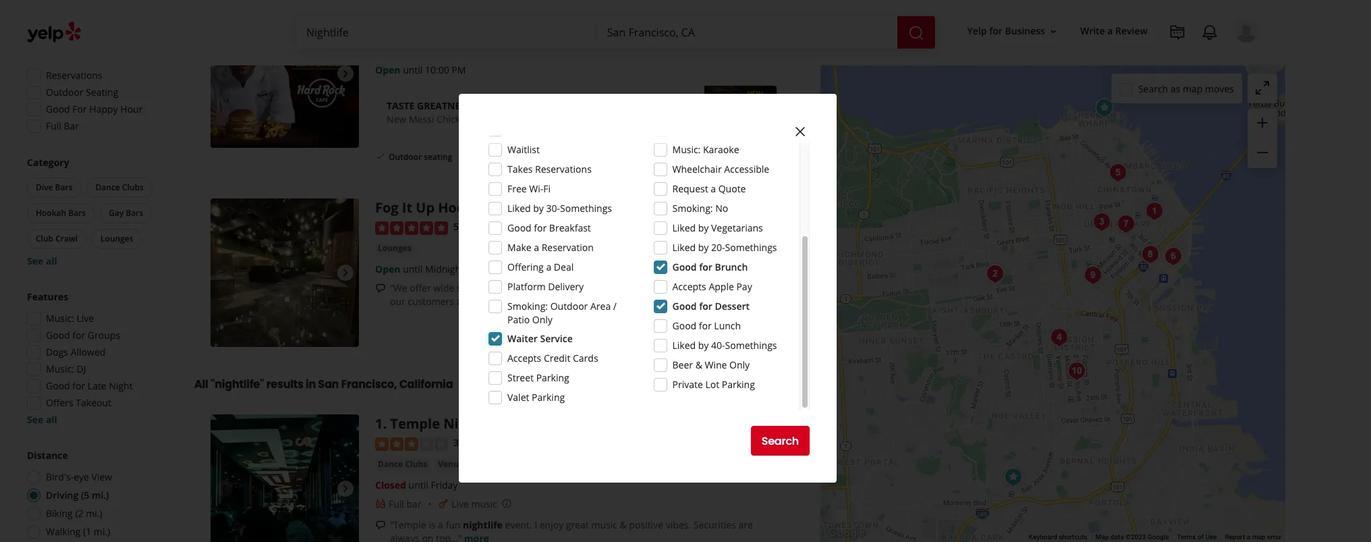 Task type: describe. For each thing, give the bounding box(es) containing it.
lounges for the leftmost lounges button
[[101, 233, 133, 244]]

liked by 40-somethings
[[673, 339, 777, 352]]

hookah bars
[[36, 207, 86, 219]]

credit
[[544, 352, 571, 365]]

private
[[673, 378, 703, 391]]

map
[[1096, 533, 1110, 541]]

at
[[504, 295, 512, 308]]

full bar
[[389, 497, 422, 510]]

distance
[[27, 449, 68, 462]]

are inside event. i enjoy great music & positive vibes. securities are always on top..."
[[739, 518, 753, 531]]

california
[[399, 377, 453, 392]]

keyboard shortcuts button
[[1030, 533, 1088, 542]]

1 vertical spatial our
[[390, 295, 406, 308]]

so
[[715, 281, 725, 294]]

(2 for mi.)
[[75, 507, 83, 520]]

accepts for accepts credit cards
[[508, 352, 542, 365]]

1 horizontal spatial dance clubs button
[[375, 458, 430, 471]]

somethings for 20-
[[725, 241, 777, 254]]

san for nightclub
[[513, 415, 538, 433]]

option group containing distance
[[23, 449, 167, 542]]

map for moves
[[1184, 82, 1203, 95]]

see for features
[[27, 413, 43, 426]]

platform
[[508, 280, 546, 293]]

driving
[[46, 489, 79, 502]]

"temple
[[390, 518, 426, 531]]

hard rock cafe image
[[211, 0, 359, 148]]

somethings for 30-
[[560, 202, 612, 215]]

somethings for 40-
[[725, 339, 777, 352]]

parking right 'lot'
[[722, 378, 755, 391]]

full for full bar
[[389, 497, 404, 510]]

1 horizontal spatial lounges button
[[375, 241, 414, 255]]

see for category
[[27, 255, 43, 267]]

for for brunch
[[700, 261, 713, 273]]

notifications image
[[1202, 24, 1219, 41]]

good for good for late night
[[46, 379, 70, 392]]

street parking
[[508, 371, 570, 384]]

1 vertical spatial dance clubs
[[378, 458, 427, 470]]

burgers
[[544, 43, 575, 55]]

"temple is a fun nightlife
[[390, 518, 503, 531]]

reservations inside search dialog
[[535, 163, 592, 176]]

request a quote
[[673, 182, 746, 195]]

for for business
[[990, 25, 1003, 37]]

(1
[[83, 525, 91, 538]]

seating
[[86, 86, 118, 99]]

dive bars
[[36, 182, 73, 193]]

category
[[27, 156, 69, 169]]

fisherman's
[[583, 43, 636, 56]]

good for brunch
[[673, 261, 748, 273]]

lion's den bar and lounge image
[[1105, 159, 1132, 186]]

offering
[[508, 261, 544, 273]]

write
[[1081, 25, 1106, 37]]

good for dessert
[[673, 300, 750, 313]]

for for lunch
[[699, 319, 712, 332]]

no
[[716, 202, 729, 215]]

burgers button
[[541, 42, 578, 56]]

valet
[[508, 391, 530, 404]]

3.1 star rating image
[[375, 437, 448, 451]]

mi.) for biking (2 mi.)
[[86, 507, 102, 520]]

(2 for reviews)
[[470, 220, 478, 233]]

valet parking
[[508, 391, 565, 404]]

open until midnight
[[375, 262, 465, 275]]

by for 40-
[[699, 339, 709, 352]]

only inside the smoking: outdoor area / patio only
[[533, 313, 553, 326]]

see all for category
[[27, 255, 57, 267]]

hookah bars button
[[27, 203, 95, 223]]

0 horizontal spatial and
[[599, 295, 616, 308]]

bar
[[407, 497, 422, 510]]

breakfast
[[549, 221, 591, 234]]

use
[[1206, 533, 1218, 541]]

pm
[[452, 63, 466, 76]]

a for request
[[711, 182, 716, 195]]

delivery inside search dialog
[[548, 280, 584, 293]]

map data ©2023 google
[[1096, 533, 1170, 541]]

up
[[416, 199, 435, 217]]

slideshow element for open until midnight
[[211, 199, 359, 347]]

bars for hookah bars
[[68, 207, 86, 219]]

map region
[[673, 49, 1365, 542]]

kaiyō rooftop image
[[1160, 243, 1187, 270]]

keyboard
[[1030, 533, 1058, 541]]

& for event
[[470, 458, 476, 470]]

offers
[[46, 396, 73, 409]]

service
[[540, 332, 573, 345]]

google image
[[824, 525, 869, 542]]

temple nightclub san francisco image
[[1141, 198, 1168, 225]]

music: live
[[46, 312, 94, 325]]

patio
[[508, 313, 530, 326]]

all for features
[[46, 413, 57, 426]]

groups
[[88, 329, 120, 342]]

good for good for groups
[[46, 329, 70, 342]]

are inside "we offer wide selection of different flavored hookahs and our mission to so make sure our customers are happy at a nice atmosphere and cozy vibes"
[[457, 295, 471, 308]]

street
[[508, 371, 534, 384]]

1 vertical spatial only
[[730, 359, 750, 371]]

clubs for leftmost dance clubs button
[[122, 182, 144, 193]]

parking for valet parking
[[532, 391, 565, 404]]

liked for liked by 20-somethings
[[673, 241, 696, 254]]

cocktail bars link
[[477, 42, 536, 56]]

open for open now
[[46, 35, 70, 48]]

wheelchair
[[673, 163, 722, 176]]

music: for music: dj
[[46, 363, 74, 375]]

16 speech v2 image for "temple is a fun
[[375, 520, 386, 531]]

full for full bar
[[46, 120, 61, 132]]

request
[[673, 182, 709, 195]]

mi.) for driving (5 mi.)
[[92, 489, 109, 502]]

for for dessert
[[700, 300, 713, 313]]

accepts for accepts apple pay
[[673, 280, 707, 293]]

1 horizontal spatial and
[[630, 281, 647, 294]]

the valencia room image
[[1046, 324, 1073, 351]]

now
[[73, 35, 93, 48]]

fun
[[446, 518, 461, 531]]

bars for gay bars
[[126, 207, 143, 219]]

smoking: for smoking: outdoor area / patio only
[[508, 300, 548, 313]]

aaron bennett jazz ensemble image
[[1000, 464, 1027, 491]]

brunch
[[715, 261, 748, 273]]

(5
[[81, 489, 89, 502]]

until for until 10:00 pm
[[403, 63, 423, 76]]

friday
[[431, 478, 458, 491]]

club crawl button
[[27, 229, 86, 249]]

san for in
[[318, 377, 339, 392]]

business
[[1006, 25, 1046, 37]]

20-
[[712, 241, 725, 254]]

a for write
[[1108, 25, 1114, 37]]

dance for the right dance clubs button
[[378, 458, 403, 470]]

area
[[591, 300, 611, 313]]

free wi-fi
[[508, 182, 551, 195]]

taste
[[387, 99, 415, 112]]

lunch
[[715, 319, 741, 332]]

fog
[[375, 199, 399, 217]]

group containing features
[[23, 290, 167, 427]]

on
[[422, 532, 434, 542]]

good for good for lunch
[[673, 319, 697, 332]]

0 horizontal spatial takeout
[[76, 396, 111, 409]]

walking
[[46, 525, 81, 538]]

outdoor seating
[[389, 151, 453, 163]]

keyboard shortcuts
[[1030, 533, 1088, 541]]

see all for features
[[27, 413, 57, 426]]

cocktail bars
[[480, 43, 533, 55]]

midnight
[[425, 262, 465, 275]]

all
[[194, 377, 208, 392]]

.
[[383, 415, 387, 433]]

a for offering
[[546, 261, 552, 273]]

takes reservations
[[508, 163, 592, 176]]

american (traditional)
[[378, 43, 469, 55]]

good for good for happy hour
[[46, 103, 70, 115]]

"we offer wide selection of different flavored hookahs and our mission to so make sure our customers are happy at a nice atmosphere and cozy vibes"
[[390, 281, 774, 308]]

dj
[[77, 363, 86, 375]]

outdoor seating
[[46, 86, 118, 99]]

clubs for the right dance clubs button
[[405, 458, 427, 470]]

american
[[378, 43, 417, 55]]

report a map error
[[1226, 533, 1282, 541]]

0 vertical spatial delivery
[[477, 151, 509, 163]]

liked for liked by vegetarians
[[673, 221, 696, 234]]

results
[[266, 377, 304, 392]]

a for report
[[1248, 533, 1251, 541]]

offering a deal
[[508, 261, 574, 273]]

search image
[[908, 25, 925, 41]]

1 horizontal spatial hookah
[[438, 199, 491, 217]]

next image for open until midnight
[[338, 265, 354, 281]]

the view lounge image
[[1113, 211, 1140, 238]]

venues & event spaces
[[438, 458, 530, 470]]

beer & wine only
[[673, 359, 750, 371]]

by for 20-
[[699, 241, 709, 254]]

open for open until midnight
[[375, 262, 401, 275]]

for
[[72, 103, 87, 115]]

0 vertical spatial music
[[472, 497, 498, 510]]

see all button for features
[[27, 413, 57, 426]]

search as map moves
[[1139, 82, 1235, 95]]

previous image for open until midnight
[[216, 265, 232, 281]]

"we
[[390, 281, 408, 294]]

private lot parking
[[673, 378, 755, 391]]



Task type: vqa. For each thing, say whether or not it's contained in the screenshot.
Search photos text field at the top right of the page
no



Task type: locate. For each thing, give the bounding box(es) containing it.
3 slideshow element from the top
[[211, 415, 359, 542]]

are down selection
[[457, 295, 471, 308]]

1 horizontal spatial map
[[1253, 533, 1266, 541]]

good for good for breakfast
[[508, 221, 532, 234]]

0 horizontal spatial music
[[472, 497, 498, 510]]

2 see all from the top
[[27, 413, 57, 426]]

bars
[[515, 43, 533, 55], [55, 182, 73, 193], [68, 207, 86, 219], [126, 207, 143, 219]]

0 horizontal spatial outdoor
[[46, 86, 83, 99]]

map right as
[[1184, 82, 1203, 95]]

dance clubs up "gay"
[[96, 182, 144, 193]]

our up vibes" at the left
[[649, 281, 664, 294]]

& inside event. i enjoy great music & positive vibes. securities are always on top..."
[[620, 518, 627, 531]]

delivery up atmosphere
[[548, 280, 584, 293]]

music: for music: karaoke
[[673, 143, 701, 156]]

& left the positive
[[620, 518, 627, 531]]

0 vertical spatial see
[[27, 255, 43, 267]]

taste greatness new messi chicken sandwich
[[387, 99, 516, 125]]

16 full bar v2 image
[[375, 499, 386, 509]]

mi.) up (1
[[86, 507, 102, 520]]

0 horizontal spatial live
[[77, 312, 94, 325]]

different
[[510, 281, 548, 294]]

for up make a reservation
[[534, 221, 547, 234]]

1 horizontal spatial clubs
[[405, 458, 427, 470]]

16 speech v2 image
[[375, 283, 386, 294], [375, 520, 386, 531]]

somethings down vegetarians at the right top of the page
[[725, 241, 777, 254]]

good for good for dessert
[[673, 300, 697, 313]]

positive
[[630, 518, 664, 531]]

see down the club
[[27, 255, 43, 267]]

previous image for open until 10:00 pm
[[216, 66, 232, 82]]

liked for liked by 30-somethings
[[508, 202, 531, 215]]

reservations up "fi"
[[535, 163, 592, 176]]

2 all from the top
[[46, 413, 57, 426]]

1 vertical spatial san
[[513, 415, 538, 433]]

0 vertical spatial reservations
[[46, 69, 102, 82]]

good up "full bar"
[[46, 103, 70, 115]]

club crawl
[[36, 233, 78, 244]]

0 vertical spatial and
[[630, 281, 647, 294]]

our
[[649, 281, 664, 294], [390, 295, 406, 308]]

messi
[[409, 113, 434, 125]]

2 horizontal spatial &
[[696, 359, 703, 371]]

parking down the street parking
[[532, 391, 565, 404]]

music:
[[673, 143, 701, 156], [46, 312, 74, 325], [46, 363, 74, 375]]

closed until friday
[[375, 478, 458, 491]]

good for lunch
[[673, 319, 741, 332]]

accepts credit cards
[[508, 352, 599, 365]]

1 vertical spatial and
[[599, 295, 616, 308]]

takeout up takes reservations
[[533, 151, 565, 163]]

lounges for right lounges button
[[378, 242, 412, 254]]

1 next image from the top
[[338, 66, 354, 82]]

by left 30-
[[534, 202, 544, 215]]

0 horizontal spatial map
[[1184, 82, 1203, 95]]

1 horizontal spatial delivery
[[548, 280, 584, 293]]

always
[[390, 532, 420, 542]]

until for until midnight
[[403, 262, 423, 275]]

see up distance
[[27, 413, 43, 426]]

group
[[23, 14, 167, 137], [1248, 109, 1278, 168], [24, 156, 167, 268], [23, 290, 167, 427]]

open down lounges link
[[375, 262, 401, 275]]

0 vertical spatial of
[[499, 281, 508, 294]]

accepts down waiter
[[508, 352, 542, 365]]

info icon image
[[502, 498, 512, 509], [502, 498, 512, 509]]

1 vertical spatial takeout
[[76, 396, 111, 409]]

until up the offer
[[403, 262, 423, 275]]

3 previous image from the top
[[216, 481, 232, 497]]

16 live music v2 image
[[438, 499, 449, 509]]

seating
[[424, 151, 453, 163]]

open inside group
[[46, 35, 70, 48]]

1 vertical spatial dance
[[378, 458, 403, 470]]

music: for music: live
[[46, 312, 74, 325]]

search dialog
[[0, 0, 1372, 542]]

open for open until 10:00 pm
[[375, 63, 401, 76]]

0 horizontal spatial dance clubs
[[96, 182, 144, 193]]

0 horizontal spatial search
[[762, 433, 799, 449]]

None search field
[[296, 16, 938, 49]]

make
[[728, 281, 752, 294]]

good down mission
[[673, 300, 697, 313]]

1 vertical spatial smoking:
[[508, 300, 548, 313]]

and down hookahs
[[599, 295, 616, 308]]

liked by 20-somethings
[[673, 241, 777, 254]]

1 horizontal spatial live
[[452, 497, 469, 510]]

free
[[508, 182, 527, 195]]

terms
[[1178, 533, 1197, 541]]

liked for liked by 40-somethings
[[673, 339, 696, 352]]

2 vertical spatial music:
[[46, 363, 74, 375]]

1 vertical spatial mi.)
[[86, 507, 102, 520]]

reviews)
[[480, 220, 516, 233]]

0 vertical spatial are
[[457, 295, 471, 308]]

1 16 checkmark v2 image from the left
[[375, 151, 386, 162]]

clubs inside group
[[122, 182, 144, 193]]

2 vertical spatial &
[[620, 518, 627, 531]]

temple nightclub san francisco image
[[211, 415, 359, 542]]

0 vertical spatial smoking:
[[673, 202, 713, 215]]

a right report
[[1248, 533, 1251, 541]]

0 horizontal spatial reservations
[[46, 69, 102, 82]]

expand map image
[[1255, 80, 1271, 96]]

1 vertical spatial see all
[[27, 413, 57, 426]]

16 checkmark v2 image
[[375, 151, 386, 162], [520, 151, 530, 162]]

2 vertical spatial somethings
[[725, 339, 777, 352]]

accepts
[[673, 280, 707, 293], [508, 352, 542, 365]]

for inside button
[[990, 25, 1003, 37]]

of left the use
[[1198, 533, 1205, 541]]

& left 'event'
[[470, 458, 476, 470]]

see all button for category
[[27, 255, 57, 267]]

open down american
[[375, 63, 401, 76]]

night
[[109, 379, 133, 392]]

zoom out image
[[1255, 145, 1271, 161]]

& right beer
[[696, 359, 703, 371]]

1 vertical spatial music
[[592, 518, 618, 531]]

1 horizontal spatial music
[[592, 518, 618, 531]]

by left 20-
[[699, 241, 709, 254]]

search inside button
[[762, 433, 799, 449]]

1 see all from the top
[[27, 255, 57, 267]]

liked down 'smoking: no'
[[673, 221, 696, 234]]

liked up good for brunch
[[673, 241, 696, 254]]

clubs
[[122, 182, 144, 193], [405, 458, 427, 470]]

0 horizontal spatial san
[[318, 377, 339, 392]]

somethings up breakfast
[[560, 202, 612, 215]]

hookah
[[438, 199, 491, 217], [36, 207, 66, 219]]

gay bars button
[[100, 203, 152, 223]]

16 chevron down v2 image
[[1048, 26, 1059, 37]]

lounges button down "gay"
[[92, 229, 142, 249]]

lounges button down 5 star rating image
[[375, 241, 414, 255]]

1 vertical spatial reservations
[[535, 163, 592, 176]]

2 16 checkmark v2 image from the left
[[520, 151, 530, 162]]

1 previous image from the top
[[216, 66, 232, 82]]

smoking: for smoking: no
[[673, 202, 713, 215]]

mi.)
[[92, 489, 109, 502], [86, 507, 102, 520], [94, 525, 110, 538]]

1 horizontal spatial dance
[[378, 458, 403, 470]]

live
[[77, 312, 94, 325], [452, 497, 469, 510]]

5.0
[[454, 220, 467, 233]]

san down 'valet'
[[513, 415, 538, 433]]

urban putt image
[[1064, 358, 1091, 385]]

terms of use
[[1178, 533, 1218, 541]]

2 next image from the top
[[338, 265, 354, 281]]

good up dogs
[[46, 329, 70, 342]]

for for groups
[[72, 329, 85, 342]]

0 horizontal spatial are
[[457, 295, 471, 308]]

good up offers on the bottom left of page
[[46, 379, 70, 392]]

0 vertical spatial &
[[696, 359, 703, 371]]

2 16 speech v2 image from the top
[[375, 520, 386, 531]]

projects image
[[1170, 24, 1186, 41]]

outdoor for outdoor seating
[[46, 86, 83, 99]]

see all button down the club
[[27, 255, 57, 267]]

0 vertical spatial search
[[1139, 82, 1169, 95]]

review
[[1116, 25, 1148, 37]]

good for breakfast
[[508, 221, 591, 234]]

group containing category
[[24, 156, 167, 268]]

error
[[1268, 533, 1282, 541]]

venues & event spaces button
[[436, 458, 533, 471]]

smoking: up patio
[[508, 300, 548, 313]]

bars inside 'button'
[[55, 182, 73, 193]]

1 horizontal spatial &
[[620, 518, 627, 531]]

1 horizontal spatial our
[[649, 281, 664, 294]]

1 horizontal spatial san
[[513, 415, 538, 433]]

clubs up gay bars
[[122, 182, 144, 193]]

a inside "we offer wide selection of different flavored hookahs and our mission to so make sure our customers are happy at a nice atmosphere and cozy vibes"
[[515, 295, 520, 308]]

fi
[[544, 182, 551, 195]]

for down 'good for dessert'
[[699, 319, 712, 332]]

0 horizontal spatial lounges
[[101, 233, 133, 244]]

until up 'bar'
[[409, 478, 429, 491]]

zoom in image
[[1255, 115, 1271, 131]]

next image for open until 10:00 pm
[[338, 66, 354, 82]]

by down 'smoking: no'
[[699, 221, 709, 234]]

0 vertical spatial see all button
[[27, 255, 57, 267]]

fog it up hookah lounge
[[375, 199, 544, 217]]

1 vertical spatial outdoor
[[389, 151, 422, 163]]

16 checkmark v2 image for outdoor seating
[[375, 151, 386, 162]]

0 vertical spatial until
[[403, 63, 423, 76]]

slideshow element for closed until friday
[[211, 415, 359, 542]]

outdoor down flavored
[[551, 300, 588, 313]]

yelp for business button
[[963, 19, 1065, 44]]

1 horizontal spatial outdoor
[[389, 151, 422, 163]]

1 vertical spatial (2
[[75, 507, 83, 520]]

music inside event. i enjoy great music & positive vibes. securities are always on top..."
[[592, 518, 618, 531]]

0 horizontal spatial accepts
[[508, 352, 542, 365]]

1 horizontal spatial accepts
[[673, 280, 707, 293]]

flavored
[[551, 281, 587, 294]]

1 horizontal spatial takeout
[[533, 151, 565, 163]]

bars right "gay"
[[126, 207, 143, 219]]

1 vertical spatial all
[[46, 413, 57, 426]]

0 vertical spatial all
[[46, 255, 57, 267]]

live inside group
[[77, 312, 94, 325]]

for up offers takeout
[[72, 379, 85, 392]]

takeout down late
[[76, 396, 111, 409]]

dance for leftmost dance clubs button
[[96, 182, 120, 193]]

moves
[[1206, 82, 1235, 95]]

1 horizontal spatial lounges
[[378, 242, 412, 254]]

1 see all button from the top
[[27, 255, 57, 267]]

& inside search dialog
[[696, 359, 703, 371]]

dessert
[[715, 300, 750, 313]]

0 horizontal spatial 16 checkmark v2 image
[[375, 151, 386, 162]]

cozy
[[618, 295, 638, 308]]

dance clubs inside group
[[96, 182, 144, 193]]

good
[[46, 103, 70, 115], [508, 221, 532, 234], [673, 261, 697, 273], [673, 300, 697, 313], [673, 319, 697, 332], [46, 329, 70, 342], [46, 379, 70, 392]]

1 horizontal spatial dance clubs
[[378, 458, 427, 470]]

wine
[[705, 359, 727, 371]]

& for wine
[[696, 359, 703, 371]]

1 horizontal spatial full
[[389, 497, 404, 510]]

music right great
[[592, 518, 618, 531]]

a right make
[[534, 241, 540, 254]]

see all button down offers on the bottom left of page
[[27, 413, 57, 426]]

full right 16 full bar v2 icon
[[389, 497, 404, 510]]

see all down the club
[[27, 255, 57, 267]]

lounges
[[101, 233, 133, 244], [378, 242, 412, 254]]

bars up crawl
[[68, 207, 86, 219]]

a for make
[[534, 241, 540, 254]]

(2 right 5.0 at the left top
[[470, 220, 478, 233]]

close image
[[793, 123, 809, 140]]

2 vertical spatial until
[[409, 478, 429, 491]]

mi.) for walking (1 mi.)
[[94, 525, 110, 538]]

bird's-eye view
[[46, 471, 112, 483]]

full left the 'bar'
[[46, 120, 61, 132]]

music: down dogs
[[46, 363, 74, 375]]

2 see all button from the top
[[27, 413, 57, 426]]

0 horizontal spatial only
[[533, 313, 553, 326]]

16 speech v2 image down 16 full bar v2 icon
[[375, 520, 386, 531]]

accepts up more link
[[673, 280, 707, 293]]

full
[[46, 120, 61, 132], [389, 497, 404, 510]]

all down club crawl button
[[46, 255, 57, 267]]

0 vertical spatial open
[[46, 35, 70, 48]]

16 speech v2 image left "we
[[375, 283, 386, 294]]

mi.) right (1
[[94, 525, 110, 538]]

live up good for groups
[[77, 312, 94, 325]]

1 vertical spatial slideshow element
[[211, 199, 359, 347]]

map left error
[[1253, 533, 1266, 541]]

is
[[429, 518, 436, 531]]

1 all from the top
[[46, 255, 57, 267]]

0 vertical spatial dance clubs button
[[87, 178, 152, 198]]

0 vertical spatial outdoor
[[46, 86, 83, 99]]

see all
[[27, 255, 57, 267], [27, 413, 57, 426]]

music: up wheelchair
[[673, 143, 701, 156]]

dive
[[36, 182, 53, 193]]

reservations up outdoor seating
[[46, 69, 102, 82]]

bird's-
[[46, 471, 74, 483]]

0 vertical spatial somethings
[[560, 202, 612, 215]]

a right write
[[1108, 25, 1114, 37]]

quote
[[719, 182, 746, 195]]

music: inside search dialog
[[673, 143, 701, 156]]

dance
[[96, 182, 120, 193], [378, 458, 403, 470]]

search button
[[751, 426, 810, 456]]

mi.) right (5
[[92, 489, 109, 502]]

1 vertical spatial music:
[[46, 312, 74, 325]]

dance up closed
[[378, 458, 403, 470]]

until
[[403, 63, 423, 76], [403, 262, 423, 275], [409, 478, 429, 491]]

mission
[[667, 281, 701, 294]]

and up cozy
[[630, 281, 647, 294]]

new
[[387, 113, 407, 125]]

burgers link
[[541, 42, 578, 56]]

map for error
[[1253, 533, 1266, 541]]

parking for street parking
[[537, 371, 570, 384]]

all
[[46, 255, 57, 267], [46, 413, 57, 426]]

by for 30-
[[534, 202, 544, 215]]

beer
[[673, 359, 693, 371]]

slideshow element
[[211, 0, 359, 148], [211, 199, 359, 347], [211, 415, 359, 542]]

a right is
[[438, 518, 443, 531]]

all "nightlife" results in san francisco, california
[[194, 377, 453, 392]]

0 horizontal spatial clubs
[[122, 182, 144, 193]]

fisherman's wharf
[[583, 43, 666, 56]]

and
[[630, 281, 647, 294], [599, 295, 616, 308]]

1 vertical spatial clubs
[[405, 458, 427, 470]]

16 checkmark v2 image for takeout
[[520, 151, 530, 162]]

1 vertical spatial open
[[375, 63, 401, 76]]

slideshow element for open until 10:00 pm
[[211, 0, 359, 148]]

1 vertical spatial map
[[1253, 533, 1266, 541]]

next image
[[338, 66, 354, 82], [338, 265, 354, 281], [338, 481, 354, 497]]

a right the at
[[515, 295, 520, 308]]

until down american (traditional) link
[[403, 63, 423, 76]]

event
[[478, 458, 501, 470]]

for for late
[[72, 379, 85, 392]]

waitlist
[[508, 143, 540, 156]]

clubs down 3.1 star rating image on the bottom left of page
[[405, 458, 427, 470]]

bars for dive bars
[[55, 182, 73, 193]]

view
[[92, 471, 112, 483]]

previous image
[[216, 66, 232, 82], [216, 265, 232, 281], [216, 481, 232, 497]]

dance up "gay"
[[96, 182, 120, 193]]

open now
[[46, 35, 93, 48]]

1 vertical spatial live
[[452, 497, 469, 510]]

outdoor inside the smoking: outdoor area / patio only
[[551, 300, 588, 313]]

0 vertical spatial previous image
[[216, 66, 232, 82]]

hookah inside button
[[36, 207, 66, 219]]

1 vertical spatial see all button
[[27, 413, 57, 426]]

customers
[[408, 295, 454, 308]]

(2 up 'walking (1 mi.)'
[[75, 507, 83, 520]]

1 . temple nightclub san francisco
[[375, 415, 605, 433]]

late
[[88, 379, 106, 392]]

only right wine
[[730, 359, 750, 371]]

1 see from the top
[[27, 255, 43, 267]]

bars right the cocktail
[[515, 43, 533, 55]]

dance clubs down 3.1 star rating image on the bottom left of page
[[378, 458, 427, 470]]

thriller social club image
[[1137, 241, 1164, 268]]

fog it up hookah lounge image
[[211, 199, 359, 347]]

dance clubs button up "gay"
[[87, 178, 152, 198]]

nightclub
[[444, 415, 510, 433]]

5 star rating image
[[375, 221, 448, 235]]

1 vertical spatial of
[[1198, 533, 1205, 541]]

yelp
[[968, 25, 987, 37]]

good for good for brunch
[[673, 261, 697, 273]]

search for search as map moves
[[1139, 82, 1169, 95]]

1 vertical spatial previous image
[[216, 265, 232, 281]]

music: down features
[[46, 312, 74, 325]]

1 horizontal spatial smoking:
[[673, 202, 713, 215]]

0 vertical spatial clubs
[[122, 182, 144, 193]]

accessible
[[725, 163, 770, 176]]

of inside "we offer wide selection of different flavored hookahs and our mission to so make sure our customers are happy at a nice atmosphere and cozy vibes"
[[499, 281, 508, 294]]

16 checkmark v2 image left outdoor seating
[[375, 151, 386, 162]]

by for vegetarians
[[699, 221, 709, 234]]

1 horizontal spatial are
[[739, 518, 753, 531]]

1 vertical spatial delivery
[[548, 280, 584, 293]]

0 horizontal spatial (2
[[75, 507, 83, 520]]

bars for cocktail bars
[[515, 43, 533, 55]]

only up waiter service
[[533, 313, 553, 326]]

reservation
[[542, 241, 594, 254]]

hour
[[120, 103, 143, 115]]

2 see from the top
[[27, 413, 43, 426]]

for for breakfast
[[534, 221, 547, 234]]

smoking: down request
[[673, 202, 713, 215]]

for up dogs allowed
[[72, 329, 85, 342]]

music up nightlife
[[472, 497, 498, 510]]

user actions element
[[957, 17, 1278, 100]]

see all down offers on the bottom left of page
[[27, 413, 57, 426]]

open down "suggested"
[[46, 35, 70, 48]]

bar
[[64, 120, 79, 132]]

1 vertical spatial 16 speech v2 image
[[375, 520, 386, 531]]

2 horizontal spatial outdoor
[[551, 300, 588, 313]]

our down "we
[[390, 295, 406, 308]]

happy
[[89, 103, 118, 115]]

2 previous image from the top
[[216, 265, 232, 281]]

0 horizontal spatial lounges button
[[92, 229, 142, 249]]

& inside button
[[470, 458, 476, 470]]

are right securities
[[739, 518, 753, 531]]

1 vertical spatial next image
[[338, 265, 354, 281]]

2 slideshow element from the top
[[211, 199, 359, 347]]

previous image for closed until friday
[[216, 481, 232, 497]]

1 vertical spatial see
[[27, 413, 43, 426]]

group containing suggested
[[23, 14, 167, 137]]

dance inside group
[[96, 182, 120, 193]]

0 horizontal spatial of
[[499, 281, 508, 294]]

hard rock cafe image
[[1091, 95, 1118, 122]]

search for search
[[762, 433, 799, 449]]

0 vertical spatial next image
[[338, 66, 354, 82]]

offers takeout
[[46, 396, 111, 409]]

lounges inside group
[[101, 233, 133, 244]]

outdoor for outdoor seating
[[389, 151, 422, 163]]

delivery up takes
[[477, 151, 509, 163]]

liked down free
[[508, 202, 531, 215]]

emporium arcade bar image
[[982, 261, 1009, 288]]

cityscape image
[[1089, 209, 1116, 236]]

0 horizontal spatial smoking:
[[508, 300, 548, 313]]

0 vertical spatial 16 speech v2 image
[[375, 283, 386, 294]]

make
[[508, 241, 532, 254]]

dance clubs button down 3.1 star rating image on the bottom left of page
[[375, 458, 430, 471]]

karaoke
[[704, 143, 740, 156]]

1 horizontal spatial reservations
[[535, 163, 592, 176]]

next image for closed until friday
[[338, 481, 354, 497]]

0 horizontal spatial dance clubs button
[[87, 178, 152, 198]]

fog it up hookah lounge link
[[375, 199, 544, 217]]

hookah down dive bars 'button'
[[36, 207, 66, 219]]

2 vertical spatial next image
[[338, 481, 354, 497]]

securities
[[694, 518, 736, 531]]

all down offers on the bottom left of page
[[46, 413, 57, 426]]

reservations inside group
[[46, 69, 102, 82]]

a left quote
[[711, 182, 716, 195]]

live right 16 live music v2 image
[[452, 497, 469, 510]]

1 slideshow element from the top
[[211, 0, 359, 148]]

3 next image from the top
[[338, 481, 354, 497]]

(2 inside option group
[[75, 507, 83, 520]]

0 vertical spatial our
[[649, 281, 664, 294]]

for down to
[[700, 300, 713, 313]]

liked up beer
[[673, 339, 696, 352]]

1 horizontal spatial search
[[1139, 82, 1169, 95]]

nice
[[522, 295, 540, 308]]

2 vertical spatial open
[[375, 262, 401, 275]]

0 vertical spatial san
[[318, 377, 339, 392]]

16 speech v2 image for "we offer wide selection of different flavored hookahs and our mission to so make sure our customers are happy at a nice atmosphere and cozy vibes"
[[375, 283, 386, 294]]

san right in
[[318, 377, 339, 392]]

until for until friday
[[409, 478, 429, 491]]

16 checkmark v2 image up takes
[[520, 151, 530, 162]]

hookah up 5.0 at the left top
[[438, 199, 491, 217]]

1 16 speech v2 image from the top
[[375, 283, 386, 294]]

smoking: inside the smoking: outdoor area / patio only
[[508, 300, 548, 313]]

good up mission
[[673, 261, 697, 273]]

lounges link
[[375, 241, 414, 255]]

all for category
[[46, 255, 57, 267]]

option group
[[23, 449, 167, 542]]

1 vertical spatial dance clubs button
[[375, 458, 430, 471]]

asiasf image
[[1080, 262, 1107, 289]]

offer
[[410, 281, 431, 294]]

0 vertical spatial takeout
[[533, 151, 565, 163]]



